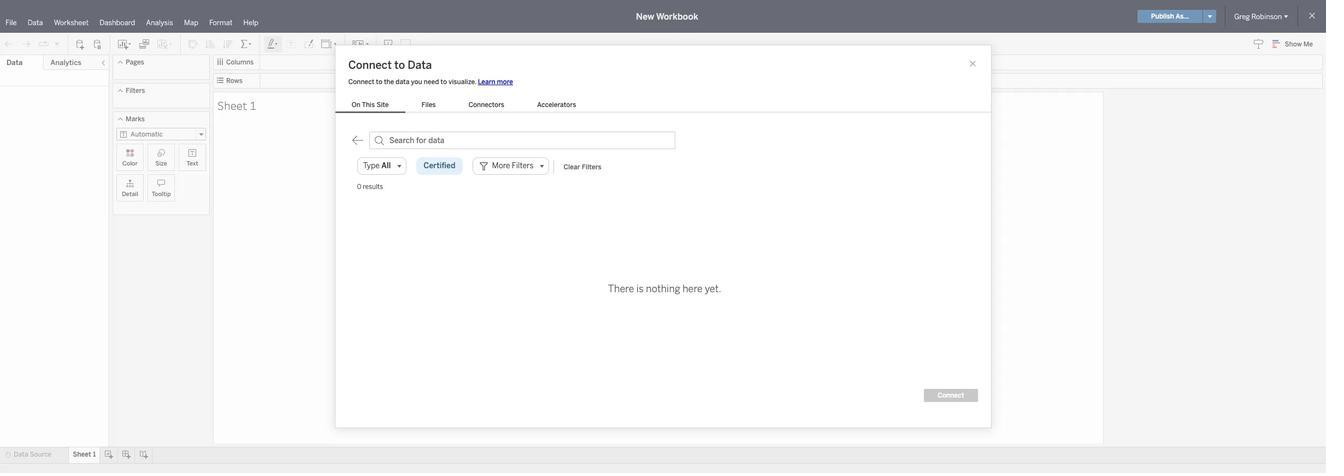 Task type: vqa. For each thing, say whether or not it's contained in the screenshot.
tab list
no



Task type: locate. For each thing, give the bounding box(es) containing it.
data
[[28, 19, 43, 27], [7, 58, 23, 67], [408, 58, 432, 72], [14, 451, 28, 459]]

format
[[209, 19, 233, 27]]

highlight image
[[267, 39, 279, 49]]

filters
[[126, 87, 145, 95], [582, 163, 602, 171]]

learn more link
[[478, 78, 513, 86]]

to right need on the left top of the page
[[441, 78, 447, 86]]

filters right the clear
[[582, 163, 602, 171]]

0 vertical spatial connect
[[348, 58, 392, 72]]

connect inside button
[[938, 392, 964, 399]]

to
[[394, 58, 405, 72], [376, 78, 382, 86], [441, 78, 447, 86]]

filters up marks
[[126, 87, 145, 95]]

publish as... button
[[1138, 10, 1203, 23]]

swap rows and columns image
[[187, 39, 198, 49]]

0 vertical spatial 1
[[250, 98, 256, 113]]

1 horizontal spatial 1
[[250, 98, 256, 113]]

sheet
[[218, 98, 247, 113], [73, 451, 91, 459]]

0 horizontal spatial filters
[[126, 87, 145, 95]]

detail
[[122, 191, 138, 198]]

0 horizontal spatial sheet 1
[[73, 451, 96, 459]]

2 vertical spatial connect
[[938, 392, 964, 399]]

show me
[[1285, 40, 1313, 48]]

data down undo icon
[[7, 58, 23, 67]]

format workbook image
[[303, 39, 314, 49]]

sheet right source
[[73, 451, 91, 459]]

connect button
[[924, 389, 978, 402]]

color
[[122, 160, 138, 167]]

connect for connect to data
[[348, 58, 392, 72]]

the
[[384, 78, 394, 86]]

sheet down rows
[[218, 98, 247, 113]]

connect
[[348, 58, 392, 72], [348, 78, 374, 86], [938, 392, 964, 399]]

0
[[357, 183, 361, 191]]

is
[[637, 283, 644, 295]]

1 vertical spatial connect
[[348, 78, 374, 86]]

1 vertical spatial sheet
[[73, 451, 91, 459]]

robinson
[[1252, 12, 1282, 20]]

download image
[[383, 39, 394, 49]]

1 horizontal spatial to
[[394, 58, 405, 72]]

to left the
[[376, 78, 382, 86]]

connect for connect to the data you need to visualize. learn more
[[348, 78, 374, 86]]

1
[[250, 98, 256, 113], [93, 451, 96, 459]]

0 horizontal spatial sheet
[[73, 451, 91, 459]]

map
[[184, 19, 198, 27]]

to up data
[[394, 58, 405, 72]]

marks
[[126, 115, 145, 123]]

tooltip
[[152, 191, 171, 198]]

0 horizontal spatial to
[[376, 78, 382, 86]]

1 horizontal spatial sheet
[[218, 98, 247, 113]]

sheet 1 right source
[[73, 451, 96, 459]]

connect to the data you need to visualize. learn more
[[348, 78, 513, 86]]

list box
[[335, 99, 593, 113]]

data up you
[[408, 58, 432, 72]]

0 vertical spatial sheet
[[218, 98, 247, 113]]

to for the
[[376, 78, 382, 86]]

results
[[363, 183, 383, 191]]

as...
[[1176, 13, 1189, 20]]

filters inside button
[[582, 163, 602, 171]]

to use edit in desktop, save the workbook outside of personal space image
[[401, 39, 412, 49]]

1 right source
[[93, 451, 96, 459]]

certified button
[[417, 157, 463, 175]]

0 results
[[357, 183, 383, 191]]

0 vertical spatial sheet 1
[[218, 98, 256, 113]]

data up replay animation image
[[28, 19, 43, 27]]

2 horizontal spatial to
[[441, 78, 447, 86]]

on this site
[[352, 101, 389, 109]]

data left source
[[14, 451, 28, 459]]

1 vertical spatial filters
[[582, 163, 602, 171]]

0 vertical spatial filters
[[126, 87, 145, 95]]

1 vertical spatial sheet 1
[[73, 451, 96, 459]]

data source
[[14, 451, 52, 459]]

there is nothing here yet.
[[608, 283, 721, 295]]

help
[[244, 19, 259, 27]]

certified
[[424, 161, 456, 171]]

1 vertical spatial 1
[[93, 451, 96, 459]]

replay animation image
[[38, 39, 49, 49]]

1 down columns
[[250, 98, 256, 113]]

1 horizontal spatial filters
[[582, 163, 602, 171]]

visualize.
[[449, 78, 476, 86]]

me
[[1304, 40, 1313, 48]]

collapse image
[[100, 60, 107, 66]]

data guide image
[[1253, 38, 1264, 49]]

sheet 1
[[218, 98, 256, 113], [73, 451, 96, 459]]

to for data
[[394, 58, 405, 72]]

sheet 1 down rows
[[218, 98, 256, 113]]

publish
[[1151, 13, 1174, 20]]

show/hide cards image
[[352, 39, 369, 49]]

publish as...
[[1151, 13, 1189, 20]]

analysis
[[146, 19, 173, 27]]



Task type: describe. For each thing, give the bounding box(es) containing it.
fit image
[[321, 39, 338, 49]]

connect to data
[[348, 58, 432, 72]]

clear filters
[[564, 163, 602, 171]]

new worksheet image
[[117, 39, 132, 49]]

new
[[636, 11, 654, 22]]

text
[[187, 160, 198, 167]]

size
[[155, 160, 167, 167]]

you
[[411, 78, 422, 86]]

columns
[[226, 58, 254, 66]]

totals image
[[240, 39, 253, 49]]

show
[[1285, 40, 1302, 48]]

replay animation image
[[54, 40, 60, 47]]

undo image
[[3, 39, 14, 49]]

rows
[[226, 77, 243, 85]]

workbook
[[656, 11, 698, 22]]

greg
[[1235, 12, 1250, 20]]

sort descending image
[[222, 39, 233, 49]]

clear filters button
[[559, 160, 606, 174]]

this
[[362, 101, 375, 109]]

new data source image
[[75, 39, 86, 49]]

1 horizontal spatial sheet 1
[[218, 98, 256, 113]]

sort ascending image
[[205, 39, 216, 49]]

source
[[30, 451, 52, 459]]

here
[[683, 283, 703, 295]]

worksheet
[[54, 19, 89, 27]]

more
[[497, 78, 513, 86]]

show me button
[[1268, 36, 1323, 52]]

files
[[422, 101, 436, 109]]

clear sheet image
[[156, 39, 174, 49]]

redo image
[[21, 39, 32, 49]]

nothing
[[646, 283, 680, 295]]

site
[[377, 101, 389, 109]]

connect for connect
[[938, 392, 964, 399]]

greg robinson
[[1235, 12, 1282, 20]]

connectors
[[469, 101, 504, 109]]

yet.
[[705, 283, 721, 295]]

analytics
[[50, 58, 81, 67]]

there
[[608, 283, 634, 295]]

need
[[424, 78, 439, 86]]

duplicate image
[[139, 39, 150, 49]]

list box containing on this site
[[335, 99, 593, 113]]

new workbook
[[636, 11, 698, 22]]

file
[[5, 19, 17, 27]]

accelerators
[[537, 101, 576, 109]]

pages
[[126, 58, 144, 66]]

clear
[[564, 163, 580, 171]]

dashboard
[[100, 19, 135, 27]]

show labels image
[[286, 39, 297, 49]]

pause auto updates image
[[92, 39, 103, 49]]

on
[[352, 101, 360, 109]]

learn
[[478, 78, 495, 86]]

data
[[396, 78, 410, 86]]

0 horizontal spatial 1
[[93, 451, 96, 459]]



